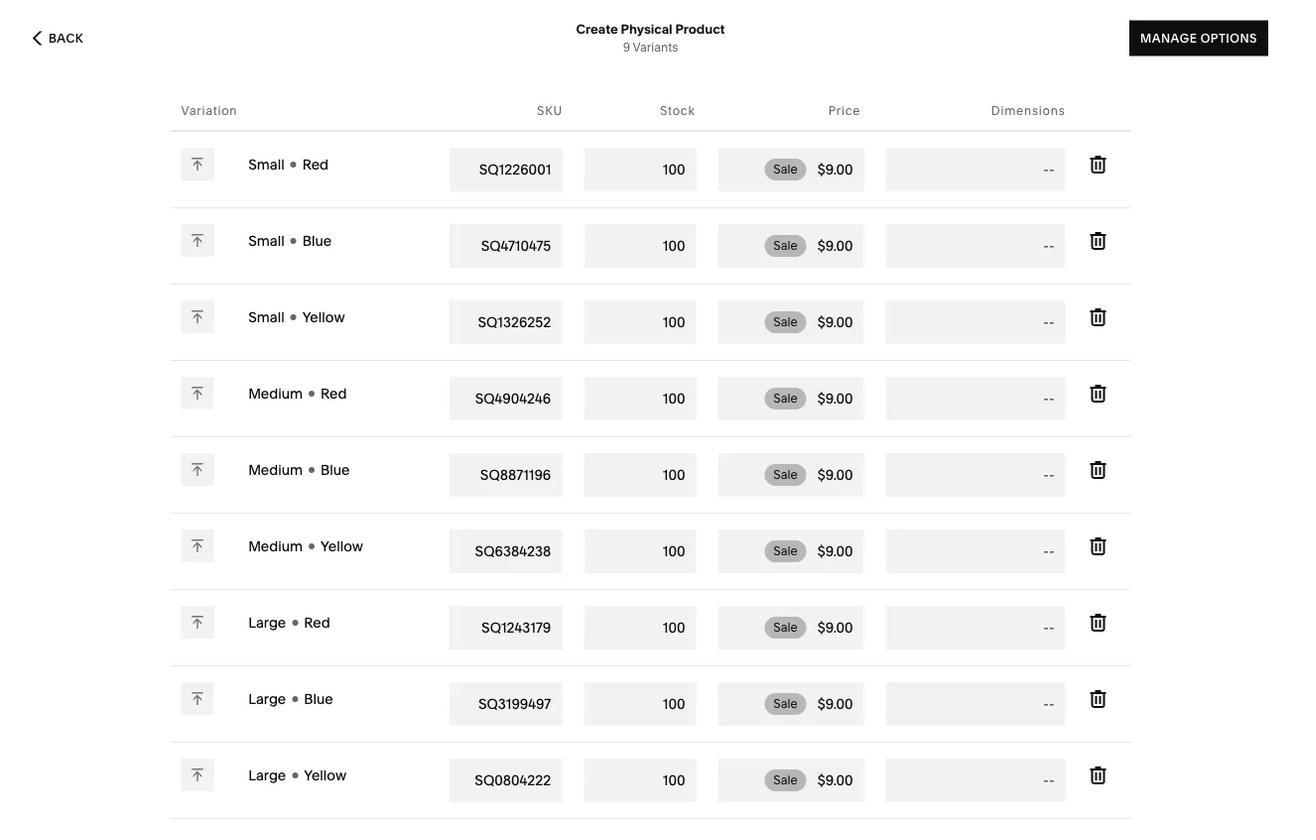 Task type: locate. For each thing, give the bounding box(es) containing it.
0 horizontal spatial your
[[103, 274, 132, 291]]

from inside gift card from $25
[[131, 751, 157, 765]]

create inside create physical product 9 variants
[[576, 21, 618, 37]]

days.
[[500, 789, 534, 806]]

4 sale from the top
[[774, 392, 798, 406]]

blue for medium
[[321, 462, 350, 479]]

back
[[49, 31, 83, 45]]

1 sale from the top
[[774, 162, 798, 177]]

3 sale from the top
[[774, 315, 798, 330]]

categories button
[[0, 22, 140, 66]]

medium
[[248, 386, 303, 403], [248, 462, 303, 479], [248, 539, 303, 555]]

1 medium from the top
[[248, 386, 303, 403]]

2 $25 from the top
[[160, 751, 181, 765]]

2 small from the top
[[248, 233, 285, 250]]

yellow
[[302, 309, 345, 326], [321, 539, 363, 555], [304, 768, 347, 785]]

1 vertical spatial to
[[218, 274, 231, 291]]

2 sale from the top
[[774, 239, 798, 253]]

create left physical at the top
[[576, 21, 618, 37]]

6 $9.00 from the top
[[818, 543, 853, 560]]

large
[[248, 615, 286, 632], [248, 691, 286, 708], [248, 768, 286, 785]]

manage
[[1141, 31, 1198, 45]]

to inside start adding products to your store
[[225, 223, 240, 243]]

1 from from the top
[[131, 551, 157, 566]]

trial
[[405, 789, 429, 806]]

$25
[[160, 618, 181, 632], [160, 751, 181, 765]]

1 $25 from the top
[[160, 618, 181, 632]]

1 vertical spatial $25
[[160, 751, 181, 765]]

create physical product 9 variants
[[576, 21, 725, 55]]

1 horizontal spatial create
[[576, 21, 618, 37]]

9 -- from the top
[[1044, 773, 1055, 790]]

in
[[468, 789, 480, 806]]

red
[[302, 156, 329, 173], [321, 386, 347, 403], [304, 615, 330, 632]]

large for red
[[248, 615, 286, 632]]

5 100 from the top
[[663, 467, 685, 484]]

2 vertical spatial blue
[[304, 691, 333, 708]]

2 vertical spatial red
[[304, 615, 330, 632]]

create down store
[[56, 274, 100, 291]]

small
[[248, 156, 285, 173], [248, 233, 285, 250], [248, 309, 285, 326]]

$25 down card in the bottom left of the page
[[160, 751, 181, 765]]

1 vertical spatial create
[[56, 274, 100, 291]]

2 large from the top
[[248, 691, 286, 708]]

2 from from the top
[[131, 618, 157, 632]]

large for blue
[[248, 691, 286, 708]]

2 $9.00 from the top
[[818, 238, 853, 255]]

None text field
[[450, 301, 562, 344], [450, 377, 562, 421], [450, 683, 562, 727], [450, 759, 562, 803], [450, 301, 562, 344], [450, 377, 562, 421], [450, 683, 562, 727], [450, 759, 562, 803]]

upgrade
[[538, 789, 596, 806]]

1 vertical spatial product
[[181, 315, 243, 330]]

from for from $50
[[131, 551, 157, 566]]

your right the of
[[773, 789, 802, 806]]

product
[[675, 21, 725, 37], [181, 315, 243, 330]]

$20
[[160, 684, 181, 699]]

1 100 from the top
[[663, 161, 685, 178]]

price
[[829, 104, 861, 118]]

from $20
[[131, 684, 181, 699]]

from
[[131, 551, 157, 566], [131, 618, 157, 632], [131, 684, 157, 699], [131, 751, 157, 765]]

product up 'variants'
[[675, 21, 725, 37]]

blue for large
[[304, 691, 333, 708]]

2 vertical spatial large
[[248, 768, 286, 785]]

2 horizontal spatial your
[[773, 789, 802, 806]]

to left get
[[630, 789, 643, 806]]

0 horizontal spatial create
[[56, 274, 100, 291]]

first
[[135, 274, 159, 291]]

7 sale from the top
[[774, 621, 798, 635]]

0 vertical spatial small
[[248, 156, 285, 173]]

2 vertical spatial to
[[630, 789, 643, 806]]

100
[[663, 161, 685, 178], [663, 238, 685, 255], [663, 314, 685, 331], [663, 391, 685, 407], [663, 467, 685, 484], [663, 543, 685, 560], [663, 620, 685, 637], [663, 696, 685, 713], [663, 773, 685, 790]]

start
[[56, 223, 92, 243]]

1 vertical spatial blue
[[321, 462, 350, 479]]

medium for red
[[248, 386, 303, 403]]

4 100 from the top
[[663, 391, 685, 407]]

from up from $20
[[131, 618, 157, 632]]

product down product
[[181, 315, 243, 330]]

red for large
[[304, 615, 330, 632]]

0 vertical spatial product
[[675, 21, 725, 37]]

3 small from the top
[[248, 309, 285, 326]]

4 from from the top
[[131, 751, 157, 765]]

0 vertical spatial blue
[[302, 233, 332, 250]]

0 vertical spatial to
[[225, 223, 240, 243]]

manage options
[[1141, 31, 1258, 45]]

1 vertical spatial medium
[[248, 462, 303, 479]]

to
[[225, 223, 240, 243], [218, 274, 231, 291], [630, 789, 643, 806]]

$50
[[160, 551, 181, 566]]

$9.00
[[818, 161, 853, 178], [818, 238, 853, 255], [818, 314, 853, 331], [818, 391, 853, 407], [818, 467, 853, 484], [818, 543, 853, 560], [818, 620, 853, 637], [818, 696, 853, 713], [818, 773, 853, 790]]

add product
[[150, 315, 243, 330]]

to right products
[[225, 223, 240, 243]]

0 vertical spatial medium
[[248, 386, 303, 403]]

8 100 from the top
[[663, 696, 685, 713]]

2 vertical spatial yellow
[[304, 768, 347, 785]]

1 vertical spatial large
[[248, 691, 286, 708]]

-
[[1044, 161, 1049, 178], [1049, 161, 1055, 178], [1044, 238, 1049, 255], [1049, 238, 1055, 255], [1044, 314, 1049, 331], [1049, 314, 1055, 331], [1044, 391, 1049, 407], [1049, 391, 1055, 407], [1044, 467, 1049, 484], [1049, 467, 1055, 484], [1044, 543, 1049, 560], [1049, 543, 1055, 560], [1044, 620, 1049, 637], [1049, 620, 1055, 637], [1044, 696, 1049, 713], [1049, 696, 1055, 713], [1044, 773, 1049, 790], [1049, 773, 1055, 790]]

8 sale from the top
[[774, 697, 798, 712]]

1 large from the top
[[248, 615, 286, 632]]

None text field
[[450, 148, 562, 192], [450, 224, 562, 268], [450, 454, 562, 497], [450, 530, 562, 574], [450, 607, 562, 650], [450, 148, 562, 192], [450, 224, 562, 268], [450, 454, 562, 497], [450, 530, 562, 574], [450, 607, 562, 650]]

red for medium
[[321, 386, 347, 403]]

create
[[576, 21, 618, 37], [56, 274, 100, 291]]

0 horizontal spatial product
[[181, 315, 243, 330]]

from down gift
[[131, 751, 157, 765]]

product inside add product button
[[181, 315, 243, 330]]

1 vertical spatial red
[[321, 386, 347, 403]]

from for from $20
[[131, 684, 157, 699]]

your inside start adding products to your store
[[243, 223, 277, 243]]

from left $20
[[131, 684, 157, 699]]

2 vertical spatial medium
[[248, 539, 303, 555]]

your trial ends in 14 days. upgrade now to get the most out of your site.
[[372, 789, 832, 806]]

1 horizontal spatial your
[[243, 223, 277, 243]]

product inside create physical product 9 variants
[[675, 21, 725, 37]]

0 vertical spatial your
[[243, 223, 277, 243]]

1 vertical spatial small
[[248, 233, 285, 250]]

stock
[[660, 104, 695, 118]]

9 100 from the top
[[663, 773, 685, 790]]

1 -- from the top
[[1044, 161, 1055, 178]]

small for red
[[248, 156, 285, 173]]

3 from from the top
[[131, 684, 157, 699]]

your up the start
[[243, 223, 277, 243]]

the
[[671, 789, 693, 806]]

blue
[[302, 233, 332, 250], [321, 462, 350, 479], [304, 691, 333, 708]]

manage options button
[[1130, 20, 1269, 56]]

0 vertical spatial $25
[[160, 618, 181, 632]]

--
[[1044, 161, 1055, 178], [1044, 238, 1055, 255], [1044, 314, 1055, 331], [1044, 391, 1055, 407], [1044, 467, 1055, 484], [1044, 543, 1055, 560], [1044, 620, 1055, 637], [1044, 696, 1055, 713], [1044, 773, 1055, 790]]

$25 up $20
[[160, 618, 181, 632]]

row group
[[0, 50, 393, 825]]

1 horizontal spatial product
[[675, 21, 725, 37]]

3 medium from the top
[[248, 539, 303, 555]]

8 $9.00 from the top
[[818, 696, 853, 713]]

2 medium from the top
[[248, 462, 303, 479]]

5 sale from the top
[[774, 468, 798, 482]]

1 vertical spatial yellow
[[321, 539, 363, 555]]

3 100 from the top
[[663, 314, 685, 331]]

your
[[372, 789, 401, 806]]

create for create your first product to start selling.
[[56, 274, 100, 291]]

9 sale from the top
[[774, 774, 798, 788]]

1 $9.00 from the top
[[818, 161, 853, 178]]

from left $50
[[131, 551, 157, 566]]

1 small from the top
[[248, 156, 285, 173]]

0 vertical spatial yellow
[[302, 309, 345, 326]]

to left the start
[[218, 274, 231, 291]]

sale
[[774, 162, 798, 177], [774, 239, 798, 253], [774, 315, 798, 330], [774, 392, 798, 406], [774, 468, 798, 482], [774, 544, 798, 559], [774, 621, 798, 635], [774, 697, 798, 712], [774, 774, 798, 788]]

your
[[243, 223, 277, 243], [103, 274, 132, 291], [773, 789, 802, 806]]

0 vertical spatial large
[[248, 615, 286, 632]]

3 large from the top
[[248, 768, 286, 785]]

2 vertical spatial small
[[248, 309, 285, 326]]

0 vertical spatial create
[[576, 21, 618, 37]]

your left first
[[103, 274, 132, 291]]

0 vertical spatial red
[[302, 156, 329, 173]]



Task type: describe. For each thing, give the bounding box(es) containing it.
calathea
[[162, 399, 220, 415]]

variation
[[181, 104, 237, 118]]

yellow for medium
[[321, 539, 363, 555]]

7 100 from the top
[[663, 620, 685, 637]]

4 $9.00 from the top
[[818, 391, 853, 407]]

now
[[599, 789, 627, 806]]

of
[[757, 789, 770, 806]]

8 -- from the top
[[1044, 696, 1055, 713]]

7 $9.00 from the top
[[818, 620, 853, 637]]

get
[[646, 789, 668, 806]]

large for yellow
[[248, 768, 286, 785]]

ends
[[432, 789, 465, 806]]

1 vertical spatial your
[[103, 274, 132, 291]]

medium for yellow
[[248, 539, 303, 555]]

small for yellow
[[248, 309, 285, 326]]

product
[[163, 274, 215, 291]]

most
[[696, 789, 729, 806]]

medium for blue
[[248, 462, 303, 479]]

3 $9.00 from the top
[[818, 314, 853, 331]]

create for create physical product 9 variants
[[576, 21, 618, 37]]

3 -- from the top
[[1044, 314, 1055, 331]]

from for from $25
[[131, 618, 157, 632]]

options
[[1201, 31, 1258, 45]]

9
[[623, 40, 630, 55]]

products
[[152, 223, 221, 243]]

pink calathea
[[131, 399, 220, 415]]

add
[[150, 315, 178, 330]]

card
[[158, 731, 190, 748]]

yellow for large
[[304, 768, 347, 785]]

site.
[[805, 789, 832, 806]]

5 $9.00 from the top
[[818, 467, 853, 484]]

start
[[235, 274, 264, 291]]

7 -- from the top
[[1044, 620, 1055, 637]]

add product button
[[56, 305, 337, 340]]

pink
[[131, 399, 159, 415]]

6 100 from the top
[[663, 543, 685, 560]]

6 -- from the top
[[1044, 543, 1055, 560]]

create your first product to start selling.
[[56, 274, 314, 291]]

5 -- from the top
[[1044, 467, 1055, 484]]

from $50
[[131, 551, 181, 566]]

4 -- from the top
[[1044, 391, 1055, 407]]

gift
[[131, 731, 154, 748]]

14
[[484, 789, 497, 806]]

$25 inside gift card from $25
[[160, 751, 181, 765]]

row group containing pink calathea
[[0, 50, 393, 825]]

back button
[[27, 16, 89, 60]]

variants
[[633, 40, 678, 55]]

store
[[56, 245, 95, 265]]

dimensions
[[991, 104, 1066, 118]]

out
[[732, 789, 754, 806]]

yellow for small
[[302, 309, 345, 326]]

small for blue
[[248, 233, 285, 250]]

6 sale from the top
[[774, 544, 798, 559]]

hair
[[184, 465, 211, 482]]

physical
[[621, 21, 673, 37]]

Search items… text field
[[66, 133, 355, 177]]

start adding products to your store
[[56, 223, 277, 265]]

blue for small
[[302, 233, 332, 250]]

9 $9.00 from the top
[[818, 773, 853, 790]]

2 -- from the top
[[1044, 238, 1055, 255]]

2 vertical spatial your
[[773, 789, 802, 806]]

categories
[[38, 36, 118, 51]]

selling.
[[267, 274, 314, 291]]

from $25
[[131, 618, 181, 632]]

maiden hair
[[131, 465, 211, 482]]

red for small
[[302, 156, 329, 173]]

maiden
[[131, 465, 181, 482]]

gift card from $25
[[131, 731, 190, 765]]

adding
[[95, 223, 149, 243]]

2 100 from the top
[[663, 238, 685, 255]]

sku
[[537, 104, 563, 118]]



Task type: vqa. For each thing, say whether or not it's contained in the screenshot.
and on the left top
no



